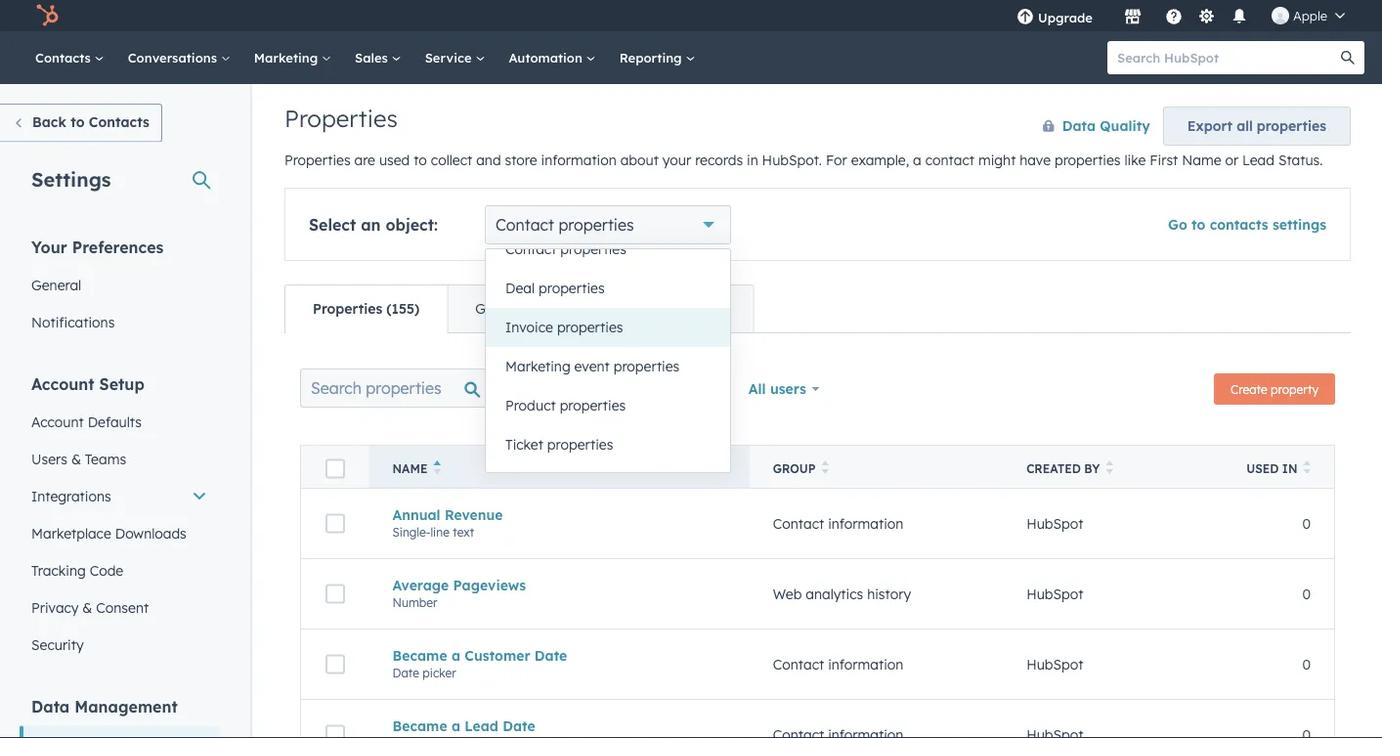 Task type: locate. For each thing, give the bounding box(es) containing it.
reporting
[[620, 49, 686, 66]]

2 press to sort. element from the left
[[1106, 461, 1114, 477]]

1 horizontal spatial press to sort. image
[[1304, 461, 1311, 474]]

date left the picker
[[393, 666, 419, 680]]

0 vertical spatial lead
[[1243, 152, 1275, 169]]

3 hubspot from the top
[[1027, 656, 1084, 673]]

all
[[508, 379, 526, 396], [749, 380, 766, 397]]

picker
[[423, 666, 456, 680]]

tab panel
[[285, 332, 1351, 738]]

2 became from the top
[[393, 717, 447, 735]]

0 horizontal spatial press to sort. element
[[822, 461, 829, 477]]

information down the history
[[828, 656, 904, 673]]

2 vertical spatial a
[[452, 717, 461, 735]]

hubspot link
[[23, 4, 73, 27]]

properties inside properties (155) "link"
[[313, 300, 383, 317]]

1 hubspot from the top
[[1027, 515, 1084, 532]]

1 horizontal spatial to
[[414, 152, 427, 169]]

0 vertical spatial hubspot
[[1027, 515, 1084, 532]]

all up product
[[508, 379, 526, 396]]

1 vertical spatial 0
[[1303, 585, 1311, 603]]

created by button
[[1003, 445, 1218, 488]]

data down security at bottom left
[[31, 697, 70, 716]]

revenue
[[445, 506, 503, 523]]

to right back
[[71, 113, 85, 131]]

first
[[1150, 152, 1178, 169]]

contact information for became a customer date
[[773, 656, 904, 673]]

tab list containing properties (155)
[[285, 285, 754, 333]]

press to sort. element right group
[[822, 461, 829, 477]]

1 became from the top
[[393, 647, 447, 664]]

store
[[505, 152, 537, 169]]

name left the or
[[1182, 152, 1222, 169]]

data inside data management element
[[31, 697, 70, 716]]

0 vertical spatial 0
[[1303, 515, 1311, 532]]

properties left (0)
[[638, 300, 704, 317]]

& right users at the left
[[71, 450, 81, 467]]

data inside 'data quality' button
[[1063, 117, 1096, 134]]

a inside became a customer date date picker
[[452, 647, 461, 664]]

help button
[[1158, 0, 1191, 31]]

1 vertical spatial &
[[82, 599, 92, 616]]

privacy
[[31, 599, 79, 616]]

marketing up all groups on the bottom left of page
[[505, 358, 571, 375]]

like
[[1125, 152, 1146, 169]]

marketing for marketing event properties
[[505, 358, 571, 375]]

1 press to sort. image from the left
[[1106, 461, 1114, 474]]

menu
[[1003, 0, 1359, 31]]

management
[[74, 697, 178, 716]]

to right go
[[1192, 216, 1206, 233]]

contacts right back
[[89, 113, 149, 131]]

back to contacts
[[32, 113, 149, 131]]

information right "store"
[[541, 152, 617, 169]]

1 vertical spatial data
[[31, 697, 70, 716]]

marketing for marketing
[[254, 49, 322, 66]]

0 vertical spatial contact information
[[773, 515, 904, 532]]

your
[[663, 152, 691, 169]]

notifications button
[[1223, 0, 1256, 31]]

contacts link
[[23, 31, 116, 84]]

properties are used to collect and store information about your records in hubspot. for example, a contact might have properties like first name or lead status.
[[285, 152, 1323, 169]]

1 vertical spatial information
[[828, 515, 904, 532]]

0 vertical spatial to
[[71, 113, 85, 131]]

lead down became a customer date date picker
[[465, 717, 499, 735]]

groups link
[[447, 286, 549, 332]]

create
[[1231, 382, 1268, 396]]

1 horizontal spatial &
[[82, 599, 92, 616]]

0 horizontal spatial lead
[[465, 717, 499, 735]]

press to sort. image right in
[[1304, 461, 1311, 474]]

contact information down analytics
[[773, 656, 904, 673]]

1 vertical spatial marketing
[[505, 358, 571, 375]]

marketplace downloads link
[[20, 515, 219, 552]]

used in button
[[1218, 445, 1335, 488]]

1 vertical spatial contact information
[[773, 656, 904, 673]]

1 0 from the top
[[1303, 515, 1311, 532]]

0 horizontal spatial marketing
[[254, 49, 322, 66]]

properties inside "button"
[[560, 397, 626, 414]]

1 vertical spatial became
[[393, 717, 447, 735]]

Search search field
[[300, 369, 496, 408]]

0 vertical spatial information
[[541, 152, 617, 169]]

press to sort. image inside used in button
[[1304, 461, 1311, 474]]

& right privacy
[[82, 599, 92, 616]]

2 horizontal spatial to
[[1192, 216, 1206, 233]]

all users button
[[736, 369, 833, 410]]

teams
[[85, 450, 126, 467]]

press to sort. element inside used in button
[[1304, 461, 1311, 477]]

consent
[[96, 599, 149, 616]]

to right used
[[414, 152, 427, 169]]

properties for properties
[[285, 104, 398, 133]]

tab list
[[285, 285, 754, 333]]

tab panel containing all groups
[[285, 332, 1351, 738]]

go to contacts settings button
[[1168, 216, 1327, 233]]

1 vertical spatial hubspot
[[1027, 585, 1084, 603]]

0 vertical spatial contacts
[[35, 49, 95, 66]]

average
[[393, 577, 449, 594]]

0 vertical spatial contact properties
[[496, 215, 634, 235]]

3 0 from the top
[[1303, 656, 1311, 673]]

marketing inside button
[[505, 358, 571, 375]]

0 horizontal spatial data
[[31, 697, 70, 716]]

2 vertical spatial hubspot
[[1027, 656, 1084, 673]]

contact properties inside button
[[505, 241, 627, 258]]

& for privacy
[[82, 599, 92, 616]]

1 press to sort. element from the left
[[822, 461, 829, 477]]

0 vertical spatial date
[[535, 647, 567, 664]]

all users
[[749, 380, 806, 397]]

name
[[1182, 152, 1222, 169], [393, 461, 428, 476]]

press to sort. element inside created by button
[[1106, 461, 1114, 477]]

web
[[773, 585, 802, 603]]

name left ascending sort. press to sort descending. element
[[393, 461, 428, 476]]

a up the picker
[[452, 647, 461, 664]]

history
[[867, 585, 911, 603]]

press to sort. image inside created by button
[[1106, 461, 1114, 474]]

go
[[1168, 216, 1188, 233]]

properties left are
[[285, 152, 351, 169]]

2 vertical spatial to
[[1192, 216, 1206, 233]]

create property button
[[1214, 374, 1336, 405]]

list box
[[486, 230, 730, 472]]

annual revenue single-line text
[[393, 506, 503, 539]]

1 vertical spatial lead
[[465, 717, 499, 735]]

upgrade
[[1038, 9, 1093, 25]]

data management
[[31, 697, 178, 716]]

0 vertical spatial data
[[1063, 117, 1096, 134]]

0 for line
[[1303, 515, 1311, 532]]

ticket properties button
[[486, 425, 730, 464]]

became down the picker
[[393, 717, 447, 735]]

number
[[393, 595, 438, 610]]

contact information down press to sort. image
[[773, 515, 904, 532]]

1 horizontal spatial press to sort. element
[[1106, 461, 1114, 477]]

1 vertical spatial contacts
[[89, 113, 149, 131]]

properties left '(155)' on the left top of the page
[[313, 300, 383, 317]]

1 contact information from the top
[[773, 515, 904, 532]]

0 vertical spatial &
[[71, 450, 81, 467]]

2 0 from the top
[[1303, 585, 1311, 603]]

became inside became a customer date date picker
[[393, 647, 447, 664]]

1 horizontal spatial all
[[749, 380, 766, 397]]

contact
[[496, 215, 554, 235], [505, 241, 557, 258], [773, 515, 824, 532], [773, 656, 824, 673]]

go to contacts settings
[[1168, 216, 1327, 233]]

press to sort. element inside group button
[[822, 461, 829, 477]]

setup
[[99, 374, 145, 394]]

became for became a lead date
[[393, 717, 447, 735]]

2 press to sort. image from the left
[[1304, 461, 1311, 474]]

automation
[[509, 49, 586, 66]]

0 vertical spatial marketing
[[254, 49, 322, 66]]

hubspot.
[[762, 152, 822, 169]]

0 vertical spatial account
[[31, 374, 94, 394]]

properties (155)
[[313, 300, 420, 317]]

press to sort. element right "by"
[[1106, 461, 1114, 477]]

0 horizontal spatial name
[[393, 461, 428, 476]]

1 vertical spatial date
[[393, 666, 419, 680]]

created by
[[1027, 461, 1100, 476]]

1 vertical spatial account
[[31, 413, 84, 430]]

0 vertical spatial name
[[1182, 152, 1222, 169]]

customer
[[465, 647, 530, 664]]

hubspot image
[[35, 4, 59, 27]]

2 vertical spatial information
[[828, 656, 904, 673]]

a for became a customer date date picker
[[452, 647, 461, 664]]

press to sort. element
[[822, 461, 829, 477], [1106, 461, 1114, 477], [1304, 461, 1311, 477]]

press to sort. element for created by
[[1106, 461, 1114, 477]]

select an object:
[[309, 215, 438, 235]]

information down group button
[[828, 515, 904, 532]]

0 vertical spatial became
[[393, 647, 447, 664]]

to
[[71, 113, 85, 131], [414, 152, 427, 169], [1192, 216, 1206, 233]]

date right the customer
[[535, 647, 567, 664]]

1 vertical spatial to
[[414, 152, 427, 169]]

(0)
[[708, 300, 726, 317]]

all left users
[[749, 380, 766, 397]]

integrations button
[[20, 478, 219, 515]]

information
[[541, 152, 617, 169], [828, 515, 904, 532], [828, 656, 904, 673]]

properties up are
[[285, 104, 398, 133]]

marketing
[[254, 49, 322, 66], [505, 358, 571, 375]]

to for go
[[1192, 216, 1206, 233]]

press to sort. image
[[1106, 461, 1114, 474], [1304, 461, 1311, 474]]

properties inside archived properties (0) link
[[638, 300, 704, 317]]

0 for date
[[1303, 656, 1311, 673]]

date down became a customer date date picker
[[503, 717, 535, 735]]

a left contact
[[913, 152, 922, 169]]

ascending sort. press to sort descending. image
[[434, 461, 441, 474]]

all for all users
[[749, 380, 766, 397]]

0 vertical spatial a
[[913, 152, 922, 169]]

0
[[1303, 515, 1311, 532], [1303, 585, 1311, 603], [1303, 656, 1311, 673]]

press to sort. image right "by"
[[1106, 461, 1114, 474]]

annual revenue button
[[393, 506, 726, 523]]

2 contact information from the top
[[773, 656, 904, 673]]

0 horizontal spatial all
[[508, 379, 526, 396]]

2 account from the top
[[31, 413, 84, 430]]

an
[[361, 215, 381, 235]]

2 vertical spatial date
[[503, 717, 535, 735]]

1 horizontal spatial lead
[[1243, 152, 1275, 169]]

2 horizontal spatial press to sort. element
[[1304, 461, 1311, 477]]

contact inside popup button
[[496, 215, 554, 235]]

automation link
[[497, 31, 608, 84]]

1 vertical spatial contact properties
[[505, 241, 627, 258]]

0 horizontal spatial press to sort. image
[[1106, 461, 1114, 474]]

became up the picker
[[393, 647, 447, 664]]

in
[[747, 152, 758, 169]]

1 horizontal spatial marketing
[[505, 358, 571, 375]]

all inside popup button
[[508, 379, 526, 396]]

used
[[379, 152, 410, 169]]

&
[[71, 450, 81, 467], [82, 599, 92, 616]]

1 account from the top
[[31, 374, 94, 394]]

sales
[[355, 49, 392, 66]]

service
[[425, 49, 476, 66]]

lead right the or
[[1243, 152, 1275, 169]]

service link
[[413, 31, 497, 84]]

tracking code
[[31, 562, 123, 579]]

& inside "link"
[[71, 450, 81, 467]]

list box containing contact properties
[[486, 230, 730, 472]]

contact information
[[773, 515, 904, 532], [773, 656, 904, 673]]

search image
[[1341, 51, 1355, 65]]

1 horizontal spatial data
[[1063, 117, 1096, 134]]

code
[[90, 562, 123, 579]]

account setup
[[31, 374, 145, 394]]

all inside popup button
[[749, 380, 766, 397]]

a down the picker
[[452, 717, 461, 735]]

data left quality
[[1063, 117, 1096, 134]]

security link
[[20, 626, 219, 663]]

properties
[[1257, 117, 1327, 134], [1055, 152, 1121, 169], [559, 215, 634, 235], [561, 241, 627, 258], [539, 280, 605, 297], [557, 319, 623, 336], [614, 358, 680, 375], [560, 397, 626, 414], [547, 436, 613, 453]]

marketing event properties
[[505, 358, 680, 375]]

1 vertical spatial a
[[452, 647, 461, 664]]

0 horizontal spatial to
[[71, 113, 85, 131]]

press to sort. element for group
[[822, 461, 829, 477]]

privacy & consent link
[[20, 589, 219, 626]]

data management element
[[20, 696, 219, 738]]

contacts down hubspot link
[[35, 49, 95, 66]]

3 press to sort. element from the left
[[1304, 461, 1311, 477]]

information for annual revenue
[[828, 515, 904, 532]]

press to sort. element right in
[[1304, 461, 1311, 477]]

data
[[1063, 117, 1096, 134], [31, 697, 70, 716]]

contact
[[926, 152, 975, 169]]

account up users at the left
[[31, 413, 84, 430]]

privacy & consent
[[31, 599, 149, 616]]

settings link
[[1195, 5, 1219, 26]]

2 vertical spatial 0
[[1303, 656, 1311, 673]]

product properties
[[505, 397, 626, 414]]

information for became a customer date
[[828, 656, 904, 673]]

properties for properties are used to collect and store information about your records in hubspot. for example, a contact might have properties like first name or lead status.
[[285, 152, 351, 169]]

marketing left the sales
[[254, 49, 322, 66]]

account up account defaults
[[31, 374, 94, 394]]

1 vertical spatial name
[[393, 461, 428, 476]]

0 horizontal spatial &
[[71, 450, 81, 467]]

your
[[31, 237, 67, 257]]



Task type: vqa. For each thing, say whether or not it's contained in the screenshot.
topmost 0
yes



Task type: describe. For each thing, give the bounding box(es) containing it.
deal properties button
[[486, 269, 730, 308]]

settings image
[[1198, 8, 1216, 26]]

in
[[1283, 461, 1298, 476]]

tracking code link
[[20, 552, 219, 589]]

invoice properties
[[505, 319, 623, 336]]

integrations
[[31, 487, 111, 505]]

archived properties (0)
[[578, 300, 726, 317]]

groups
[[475, 300, 522, 317]]

status.
[[1279, 152, 1323, 169]]

to for back
[[71, 113, 85, 131]]

properties inside 'button'
[[557, 319, 623, 336]]

Search HubSpot search field
[[1108, 41, 1347, 74]]

archived properties (0) link
[[549, 286, 753, 332]]

sales link
[[343, 31, 413, 84]]

data for data management
[[31, 697, 70, 716]]

line
[[431, 525, 450, 539]]

web analytics history
[[773, 585, 911, 603]]

apple button
[[1260, 0, 1357, 31]]

users & teams link
[[20, 440, 219, 478]]

property
[[1271, 382, 1319, 396]]

marketing link
[[242, 31, 343, 84]]

notifications image
[[1231, 9, 1249, 26]]

menu containing apple
[[1003, 0, 1359, 31]]

became a customer date date picker
[[393, 647, 567, 680]]

back to contacts link
[[0, 104, 162, 142]]

groups
[[530, 379, 578, 396]]

group button
[[750, 445, 1003, 488]]

archived
[[578, 300, 634, 317]]

data quality button
[[1022, 107, 1152, 146]]

notifications link
[[20, 304, 219, 341]]

press to sort. image for used in
[[1304, 461, 1311, 474]]

records
[[695, 152, 743, 169]]

single-
[[393, 525, 431, 539]]

properties (155) link
[[286, 286, 447, 332]]

account defaults
[[31, 413, 142, 430]]

reporting link
[[608, 31, 707, 84]]

press to sort. element for used in
[[1304, 461, 1311, 477]]

collect
[[431, 152, 472, 169]]

users
[[770, 380, 806, 397]]

product properties button
[[486, 386, 730, 425]]

a for became a lead date
[[452, 717, 461, 735]]

example,
[[851, 152, 909, 169]]

notifications
[[31, 313, 115, 330]]

used in
[[1247, 461, 1298, 476]]

contact inside button
[[505, 241, 557, 258]]

name button
[[369, 445, 750, 488]]

select
[[309, 215, 356, 235]]

2 hubspot from the top
[[1027, 585, 1084, 603]]

tracking
[[31, 562, 86, 579]]

your preferences
[[31, 237, 164, 257]]

back
[[32, 113, 66, 131]]

contacts
[[1210, 216, 1269, 233]]

contact properties button
[[486, 230, 730, 269]]

account for account setup
[[31, 374, 94, 394]]

became a lead date
[[393, 717, 535, 735]]

event
[[575, 358, 610, 375]]

became for became a customer date date picker
[[393, 647, 447, 664]]

data for data quality
[[1063, 117, 1096, 134]]

name inside button
[[393, 461, 428, 476]]

defaults
[[88, 413, 142, 430]]

all
[[1237, 117, 1253, 134]]

used
[[1247, 461, 1279, 476]]

hubspot for date
[[1027, 656, 1084, 673]]

1 horizontal spatial name
[[1182, 152, 1222, 169]]

contact properties button
[[485, 205, 731, 244]]

average pageviews button
[[393, 577, 726, 594]]

by
[[1085, 461, 1100, 476]]

marketplaces button
[[1113, 0, 1154, 31]]

hubspot for line
[[1027, 515, 1084, 532]]

date for became a lead date
[[503, 717, 535, 735]]

product
[[505, 397, 556, 414]]

account setup element
[[20, 373, 219, 663]]

settings
[[1273, 216, 1327, 233]]

marketplaces image
[[1124, 9, 1142, 26]]

general
[[31, 276, 81, 293]]

ascending sort. press to sort descending. element
[[434, 461, 441, 477]]

deal properties
[[505, 280, 605, 297]]

might
[[979, 152, 1016, 169]]

press to sort. image
[[822, 461, 829, 474]]

upgrade image
[[1017, 9, 1034, 26]]

properties inside popup button
[[559, 215, 634, 235]]

ticket
[[505, 436, 544, 453]]

for
[[826, 152, 848, 169]]

security
[[31, 636, 84, 653]]

your preferences element
[[20, 236, 219, 341]]

properties for properties (155)
[[313, 300, 383, 317]]

all for all groups
[[508, 379, 526, 396]]

press to sort. image for created by
[[1106, 461, 1114, 474]]

& for users
[[71, 450, 81, 467]]

conversations link
[[116, 31, 242, 84]]

quality
[[1100, 117, 1151, 134]]

account for account defaults
[[31, 413, 84, 430]]

contact properties inside popup button
[[496, 215, 634, 235]]

contact information for annual revenue
[[773, 515, 904, 532]]

help image
[[1165, 9, 1183, 26]]

text
[[453, 525, 474, 539]]

marketplace downloads
[[31, 525, 187, 542]]

marketing event properties button
[[486, 347, 730, 386]]

properties inside button
[[614, 358, 680, 375]]

about
[[621, 152, 659, 169]]

export
[[1188, 117, 1233, 134]]

have
[[1020, 152, 1051, 169]]

data quality
[[1063, 117, 1151, 134]]

bob builder image
[[1272, 7, 1290, 24]]

date for became a customer date date picker
[[535, 647, 567, 664]]

became a customer date button
[[393, 647, 726, 664]]

all groups
[[508, 379, 578, 396]]



